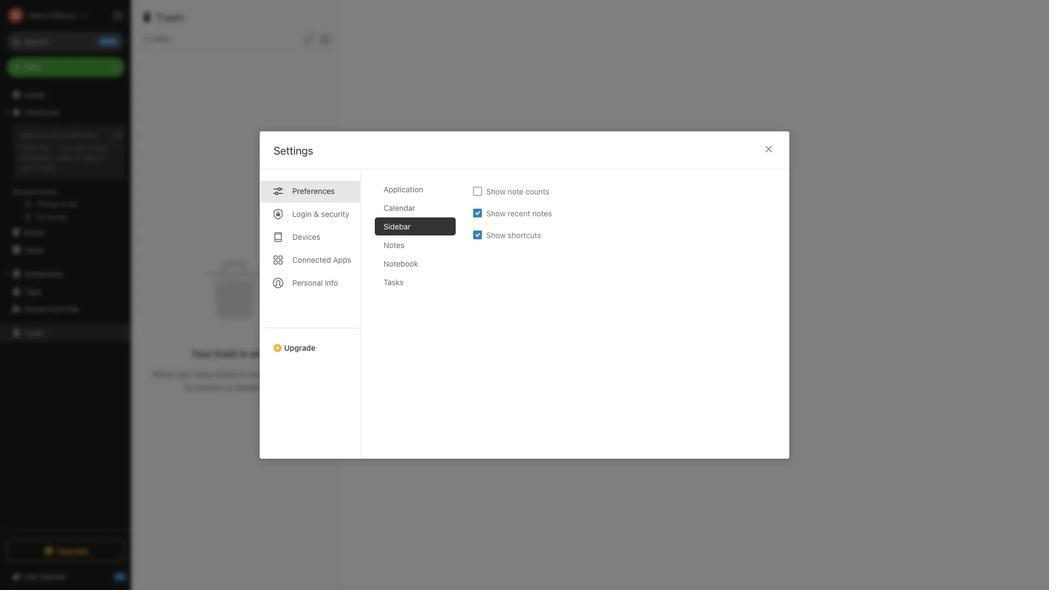 Task type: locate. For each thing, give the bounding box(es) containing it.
here.
[[40, 163, 57, 172]]

0 horizontal spatial upgrade button
[[7, 540, 125, 562]]

to inside when you have notes in the trash, click '...' to restore or delete them.
[[185, 382, 193, 392]]

when you have notes in the trash, click '...' to restore or delete them.
[[152, 369, 319, 392]]

0 horizontal spatial notes
[[151, 34, 171, 43]]

Show shortcuts checkbox
[[473, 231, 482, 239]]

0 vertical spatial upgrade
[[284, 343, 316, 353]]

tab list containing preferences
[[260, 169, 361, 459]]

2 horizontal spatial notes
[[533, 209, 552, 218]]

empty
[[250, 348, 279, 359]]

connected apps
[[292, 255, 351, 265]]

notebooks link
[[0, 265, 131, 283]]

0 horizontal spatial tasks
[[24, 245, 44, 255]]

2 vertical spatial notes
[[384, 241, 405, 250]]

personal info
[[292, 278, 338, 288]]

1 horizontal spatial trash
[[156, 11, 184, 24]]

1 horizontal spatial tasks
[[384, 278, 404, 287]]

2 show from the top
[[487, 209, 506, 218]]

tab list
[[260, 169, 361, 459], [375, 180, 465, 459]]

notes up tasks "button"
[[24, 228, 45, 237]]

'...'
[[309, 369, 319, 379]]

sidebar tab
[[375, 218, 456, 236]]

tab list for calendar
[[260, 169, 361, 459]]

to inside icon on a note, notebook, stack or tag to add it here.
[[96, 153, 103, 162]]

show right 'show recent notes' checkbox
[[487, 209, 506, 218]]

personal
[[292, 278, 323, 288]]

shortcuts
[[25, 107, 59, 117]]

notes link
[[0, 224, 131, 241]]

is
[[240, 348, 247, 359]]

0 vertical spatial trash
[[156, 11, 184, 24]]

tags button
[[0, 283, 131, 300]]

1 vertical spatial the
[[248, 369, 261, 379]]

1 vertical spatial notes
[[533, 209, 552, 218]]

0 horizontal spatial tab list
[[260, 169, 361, 459]]

show right show shortcuts option
[[487, 230, 506, 240]]

1 horizontal spatial upgrade button
[[260, 328, 361, 357]]

upgrade button
[[260, 328, 361, 357], [7, 540, 125, 562]]

expand notebooks image
[[3, 270, 11, 278]]

1 horizontal spatial tab list
[[375, 180, 465, 459]]

notes right "0"
[[151, 34, 171, 43]]

notes down sidebar
[[384, 241, 405, 250]]

security
[[321, 209, 350, 219]]

to down you
[[185, 382, 193, 392]]

2 vertical spatial notes
[[215, 369, 237, 379]]

tab list containing application
[[375, 180, 465, 459]]

icon
[[60, 143, 74, 152]]

0 vertical spatial tasks
[[24, 245, 44, 255]]

sidebar
[[384, 222, 411, 231]]

group
[[0, 121, 131, 228]]

trash
[[156, 11, 184, 24], [24, 328, 44, 338]]

trash up "0 notes"
[[156, 11, 184, 24]]

notes
[[38, 188, 57, 196], [24, 228, 45, 237], [384, 241, 405, 250]]

them.
[[263, 382, 285, 392]]

note
[[508, 187, 524, 196]]

tasks down notebook
[[384, 278, 404, 287]]

the inside when you have notes in the trash, click '...' to restore or delete them.
[[248, 369, 261, 379]]

tag
[[83, 153, 94, 162]]

first
[[52, 131, 66, 139]]

notes tab
[[375, 236, 456, 254]]

note window - empty element
[[340, 0, 1050, 590]]

0
[[144, 34, 149, 43]]

tree
[[0, 86, 131, 530]]

upgrade for the bottom upgrade popup button
[[56, 546, 89, 556]]

you
[[177, 369, 191, 379]]

add
[[20, 163, 32, 172]]

upgrade for the rightmost upgrade popup button
[[284, 343, 316, 353]]

0 horizontal spatial or
[[75, 153, 82, 162]]

counts
[[526, 187, 550, 196]]

notes right recent
[[38, 188, 57, 196]]

0 horizontal spatial to
[[96, 153, 103, 162]]

0 horizontal spatial the
[[38, 143, 49, 152]]

0 horizontal spatial upgrade
[[56, 546, 89, 556]]

the left the ...
[[38, 143, 49, 152]]

0 vertical spatial or
[[75, 153, 82, 162]]

show for show note counts
[[487, 187, 506, 196]]

or down on
[[75, 153, 82, 162]]

show right show note counts option
[[487, 187, 506, 196]]

upgrade inside tab list
[[284, 343, 316, 353]]

3 show from the top
[[487, 230, 506, 240]]

upgrade
[[284, 343, 316, 353], [56, 546, 89, 556]]

delete
[[236, 382, 260, 392]]

preferences
[[292, 186, 335, 196]]

1 vertical spatial to
[[185, 382, 193, 392]]

1 horizontal spatial or
[[225, 382, 233, 392]]

or left delete
[[225, 382, 233, 392]]

notes
[[151, 34, 171, 43], [533, 209, 552, 218], [215, 369, 237, 379]]

1 horizontal spatial upgrade
[[284, 343, 316, 353]]

tasks
[[24, 245, 44, 255], [384, 278, 404, 287]]

shared with me
[[24, 304, 79, 314]]

show shortcuts
[[487, 230, 541, 240]]

in
[[239, 369, 246, 379]]

close image
[[763, 143, 776, 156]]

the
[[38, 143, 49, 152], [248, 369, 261, 379]]

or
[[75, 153, 82, 162], [225, 382, 233, 392]]

to down note,
[[96, 153, 103, 162]]

to
[[96, 153, 103, 162], [185, 382, 193, 392]]

login & security
[[292, 209, 350, 219]]

show
[[487, 187, 506, 196], [487, 209, 506, 218], [487, 230, 506, 240]]

add
[[20, 131, 33, 139]]

1 vertical spatial trash
[[24, 328, 44, 338]]

notes inside group
[[38, 188, 57, 196]]

Show recent notes checkbox
[[473, 209, 482, 218]]

0 vertical spatial to
[[96, 153, 103, 162]]

settings
[[274, 144, 313, 157]]

tasks up notebooks
[[24, 245, 44, 255]]

new
[[24, 62, 40, 72]]

Show note counts checkbox
[[473, 187, 482, 196]]

1 vertical spatial upgrade
[[56, 546, 89, 556]]

your
[[192, 348, 212, 359]]

info
[[325, 278, 338, 288]]

the right the in
[[248, 369, 261, 379]]

trash
[[215, 348, 238, 359]]

1 vertical spatial tasks
[[384, 278, 404, 287]]

1 vertical spatial or
[[225, 382, 233, 392]]

new button
[[7, 57, 125, 77]]

0 vertical spatial upgrade button
[[260, 328, 361, 357]]

notes left the in
[[215, 369, 237, 379]]

trash down shared
[[24, 328, 44, 338]]

0 vertical spatial notes
[[38, 188, 57, 196]]

1 show from the top
[[487, 187, 506, 196]]

click the ...
[[20, 143, 58, 152]]

trash inside the note list element
[[156, 11, 184, 24]]

1 horizontal spatial the
[[248, 369, 261, 379]]

tasks inside "button"
[[24, 245, 44, 255]]

add your first shortcut
[[20, 131, 96, 139]]

show recent notes
[[487, 209, 552, 218]]

note list element
[[131, 0, 340, 590]]

0 vertical spatial show
[[487, 187, 506, 196]]

with
[[51, 304, 66, 314]]

notes inside when you have notes in the trash, click '...' to restore or delete them.
[[215, 369, 237, 379]]

1 horizontal spatial notes
[[215, 369, 237, 379]]

1 horizontal spatial to
[[185, 382, 193, 392]]

2 vertical spatial show
[[487, 230, 506, 240]]

notes down counts on the right of page
[[533, 209, 552, 218]]

1 vertical spatial show
[[487, 209, 506, 218]]

tasks button
[[0, 241, 131, 259]]

&
[[314, 209, 319, 219]]

0 vertical spatial notes
[[151, 34, 171, 43]]

settings image
[[112, 9, 125, 22]]

None search field
[[14, 32, 117, 51]]



Task type: describe. For each thing, give the bounding box(es) containing it.
have
[[194, 369, 212, 379]]

1 vertical spatial notes
[[24, 228, 45, 237]]

click
[[288, 369, 306, 379]]

notebooks
[[25, 269, 63, 279]]

apps
[[333, 255, 351, 265]]

connected
[[292, 255, 331, 265]]

tasks inside tab
[[384, 278, 404, 287]]

application
[[384, 185, 423, 194]]

on
[[76, 143, 84, 152]]

show for show shortcuts
[[487, 230, 506, 240]]

0 vertical spatial the
[[38, 143, 49, 152]]

or inside when you have notes in the trash, click '...' to restore or delete them.
[[225, 382, 233, 392]]

recent
[[13, 188, 36, 196]]

Search text field
[[14, 32, 117, 51]]

your trash is empty
[[192, 348, 279, 359]]

1 vertical spatial upgrade button
[[7, 540, 125, 562]]

your
[[35, 131, 50, 139]]

tab list for show note counts
[[375, 180, 465, 459]]

when
[[152, 369, 175, 379]]

note,
[[92, 143, 109, 152]]

show note counts
[[487, 187, 550, 196]]

login
[[292, 209, 312, 219]]

trash link
[[0, 324, 131, 342]]

click
[[20, 143, 36, 152]]

shortcut
[[68, 131, 96, 139]]

notebook tab
[[375, 255, 456, 273]]

tasks tab
[[375, 273, 456, 291]]

notebook
[[384, 259, 418, 268]]

or inside icon on a note, notebook, stack or tag to add it here.
[[75, 153, 82, 162]]

home
[[24, 90, 45, 99]]

show for show recent notes
[[487, 209, 506, 218]]

notebook,
[[20, 153, 53, 162]]

icon on a note, notebook, stack or tag to add it here.
[[20, 143, 109, 172]]

...
[[51, 143, 58, 152]]

shared
[[24, 304, 49, 314]]

trash,
[[263, 369, 286, 379]]

group containing add your first shortcut
[[0, 121, 131, 228]]

0 horizontal spatial trash
[[24, 328, 44, 338]]

restore
[[195, 382, 223, 392]]

shortcuts
[[508, 230, 541, 240]]

calendar tab
[[375, 199, 456, 217]]

notes inside tab
[[384, 241, 405, 250]]

0 notes
[[144, 34, 171, 43]]

shared with me link
[[0, 300, 131, 318]]

home link
[[0, 86, 131, 103]]

devices
[[292, 232, 320, 242]]

me
[[68, 304, 79, 314]]

stack
[[55, 153, 73, 162]]

recent
[[508, 209, 531, 218]]

calendar
[[384, 203, 415, 213]]

application tab
[[375, 180, 456, 198]]

a
[[86, 143, 90, 152]]

tree containing home
[[0, 86, 131, 530]]

tags
[[25, 287, 41, 296]]

it
[[34, 163, 38, 172]]

shortcuts button
[[0, 103, 131, 121]]

recent notes
[[13, 188, 57, 196]]



Task type: vqa. For each thing, say whether or not it's contained in the screenshot.
'Close' icon
yes



